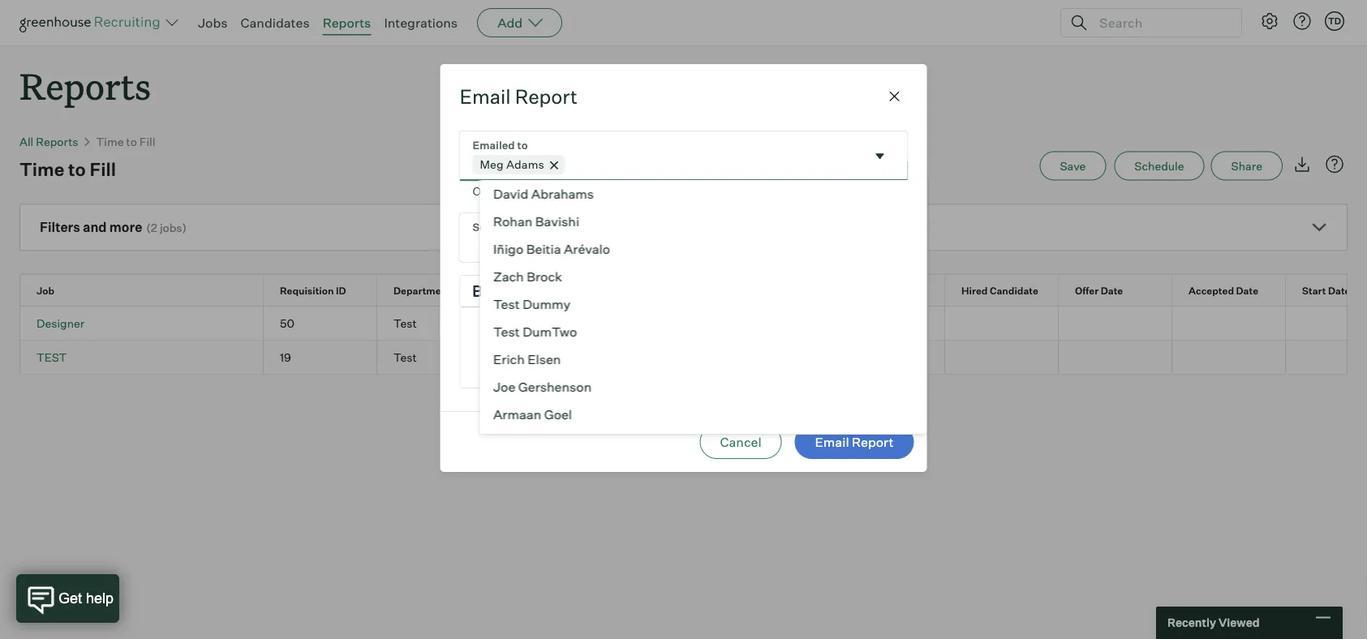 Task type: locate. For each thing, give the bounding box(es) containing it.
date right the accepted
[[1237, 285, 1259, 297]]

time to fill down all reports
[[19, 158, 116, 180]]

reports
[[323, 15, 371, 31], [19, 62, 151, 110], [36, 134, 78, 149]]

2 row from the top
[[20, 307, 1368, 340]]

1 horizontal spatial date
[[1237, 285, 1259, 297]]

reports down greenhouse recruiting image
[[19, 62, 151, 110]]

td button
[[1322, 8, 1348, 34]]

erich elsen option
[[480, 346, 926, 374]]

0 vertical spatial email report
[[460, 84, 578, 109]]

1 horizontal spatial email
[[815, 434, 849, 451]]

to
[[126, 134, 137, 149], [68, 158, 86, 180]]

3 date from the left
[[1329, 285, 1351, 297]]

date for offer date
[[1101, 285, 1124, 297]]

2 date from the left
[[1237, 285, 1259, 297]]

0 horizontal spatial the
[[562, 184, 580, 198]]

0 horizontal spatial email report
[[460, 84, 578, 109]]

0 vertical spatial fill
[[139, 134, 155, 149]]

td button
[[1325, 11, 1345, 31]]

schedule
[[1135, 159, 1185, 173]]

2 vertical spatial row
[[20, 341, 1368, 374]]

meg adams
[[480, 157, 545, 171]]

recently
[[1168, 616, 1217, 630]]

joe
[[493, 379, 515, 395]]

integrations link
[[384, 15, 458, 31]]

1 vertical spatial email
[[815, 434, 849, 451]]

1 san from the top
[[507, 316, 528, 330]]

0 horizontal spatial fill
[[90, 158, 116, 180]]

column header
[[605, 275, 718, 306], [718, 275, 832, 306]]

the
[[562, 184, 580, 198], [758, 184, 776, 198]]

1 horizontal spatial time
[[96, 134, 124, 149]]

san down test dumtwo
[[507, 350, 528, 364]]

jobs
[[160, 221, 182, 235]]

1 francisco from the top
[[530, 316, 582, 330]]

row containing test
[[20, 341, 1368, 374]]

san francisco for 50
[[507, 316, 582, 330]]

0 vertical spatial email
[[460, 84, 511, 109]]

3 row from the top
[[20, 341, 1368, 374]]

san francisco down dumtwo
[[507, 350, 582, 364]]

1 date from the left
[[1101, 285, 1124, 297]]

0 vertical spatial to
[[126, 134, 137, 149]]

row group up erich elsen option
[[20, 307, 1368, 341]]

test link
[[37, 350, 67, 364]]

san down test dummy
[[507, 316, 528, 330]]

rohan
[[493, 214, 532, 230]]

armaan
[[493, 407, 541, 423]]

1 horizontal spatial email report
[[815, 434, 894, 451]]

id
[[336, 285, 346, 297]]

the right 'with'
[[562, 184, 580, 198]]

0 vertical spatial report
[[515, 84, 578, 109]]

1 vertical spatial time
[[19, 158, 64, 180]]

only users with the necessary permissions will see the full report
[[473, 184, 834, 198]]

email inside 'button'
[[815, 434, 849, 451]]

san francisco for 19
[[507, 350, 582, 364]]

1 horizontal spatial report
[[852, 434, 894, 451]]

time to fill right all reports
[[96, 134, 155, 149]]

erich
[[493, 352, 525, 368]]

email report inside 'button'
[[815, 434, 894, 451]]

grid
[[20, 275, 1368, 374]]

report
[[799, 184, 834, 198]]

1 vertical spatial email report
[[815, 434, 894, 451]]

0 horizontal spatial to
[[68, 158, 86, 180]]

email report
[[460, 84, 578, 109], [815, 434, 894, 451]]

1 vertical spatial reports
[[19, 62, 151, 110]]

san for 50
[[507, 316, 528, 330]]

(
[[146, 221, 151, 235]]

joe gershenson
[[493, 379, 591, 395]]

francisco down dumtwo
[[530, 350, 582, 364]]

0 horizontal spatial report
[[515, 84, 578, 109]]

time
[[96, 134, 124, 149], [19, 158, 64, 180]]

date right offer
[[1101, 285, 1124, 297]]

None text field
[[571, 154, 578, 174]]

recently viewed
[[1168, 616, 1260, 630]]

requisition id
[[280, 285, 346, 297]]

None field
[[460, 131, 908, 201]]

filters and more ( 2 jobs )
[[40, 219, 187, 236]]

zach
[[493, 269, 524, 285]]

1 vertical spatial row
[[20, 307, 1368, 340]]

0 vertical spatial reports
[[323, 15, 371, 31]]

group
[[461, 276, 907, 308]]

reports right candidates
[[323, 15, 371, 31]]

san francisco down dummy
[[507, 316, 582, 330]]

0 vertical spatial san francisco
[[507, 316, 582, 330]]

time to fill link
[[96, 134, 155, 149]]

1 san francisco from the top
[[507, 316, 582, 330]]

1 row from the top
[[20, 275, 1368, 306]]

reports right all
[[36, 134, 78, 149]]

list box
[[479, 180, 927, 640]]

2 san francisco from the top
[[507, 350, 582, 364]]

time right all reports
[[96, 134, 124, 149]]

1 horizontal spatial fill
[[139, 134, 155, 149]]

1 vertical spatial francisco
[[530, 350, 582, 364]]

test
[[493, 296, 520, 313], [394, 316, 417, 330], [493, 324, 520, 340], [394, 350, 417, 364]]

francisco down dummy
[[530, 316, 582, 330]]

san
[[507, 316, 528, 330], [507, 350, 528, 364]]

fill
[[139, 134, 155, 149], [90, 158, 116, 180]]

download image
[[1293, 155, 1312, 174]]

row group containing designer
[[20, 307, 1368, 341]]

abrahams
[[531, 186, 594, 202]]

None text field
[[460, 214, 908, 262]]

1 horizontal spatial the
[[758, 184, 776, 198]]

row down test dummy option
[[20, 341, 1368, 374]]

row down iñigo beitia arévalo option
[[20, 275, 1368, 306]]

3 toolbar from the left
[[746, 276, 809, 308]]

1 vertical spatial san francisco
[[507, 350, 582, 364]]

2 row group from the top
[[20, 341, 1368, 374]]

only
[[473, 184, 499, 198]]

rohan bavishi option
[[480, 208, 926, 236]]

san francisco
[[507, 316, 582, 330], [507, 350, 582, 364]]

2 san from the top
[[507, 350, 528, 364]]

1 vertical spatial fill
[[90, 158, 116, 180]]

0 vertical spatial san
[[507, 316, 528, 330]]

2 horizontal spatial date
[[1329, 285, 1351, 297]]

cell
[[605, 307, 718, 340], [718, 307, 832, 340], [946, 307, 1059, 340], [1059, 307, 1173, 340], [1173, 307, 1286, 340], [605, 341, 718, 374], [718, 341, 832, 374], [946, 341, 1059, 374], [1059, 341, 1173, 374], [1173, 341, 1286, 374]]

armaan goel option
[[480, 401, 926, 429]]

francisco
[[530, 316, 582, 330], [530, 350, 582, 364]]

time down all reports
[[19, 158, 64, 180]]

1 vertical spatial to
[[68, 158, 86, 180]]

0 vertical spatial row
[[20, 275, 1368, 306]]

1 row group from the top
[[20, 307, 1368, 341]]

save and schedule this report to revisit it! element
[[1040, 152, 1115, 181]]

hired candidate
[[962, 285, 1039, 297]]

save
[[1060, 159, 1086, 173]]

1 vertical spatial report
[[852, 434, 894, 451]]

row group down test dummy option
[[20, 341, 1368, 374]]

date right the start
[[1329, 285, 1351, 297]]

row up erich elsen option
[[20, 307, 1368, 340]]

50
[[280, 316, 295, 330]]

row group
[[20, 307, 1368, 341], [20, 341, 1368, 374]]

dumtwo
[[522, 324, 577, 340]]

david
[[493, 186, 528, 202]]

0 vertical spatial francisco
[[530, 316, 582, 330]]

greenhouse recruiting image
[[19, 13, 166, 32]]

san for 19
[[507, 350, 528, 364]]

all reports
[[19, 134, 78, 149]]

1 vertical spatial san
[[507, 350, 528, 364]]

row
[[20, 275, 1368, 306], [20, 307, 1368, 340], [20, 341, 1368, 374]]

the left full
[[758, 184, 776, 198]]

list box containing david abrahams
[[479, 180, 927, 640]]

test dumtwo
[[493, 324, 577, 340]]

joe gershenson option
[[480, 374, 926, 401]]

td
[[1329, 15, 1342, 26]]

report inside the email report 'button'
[[852, 434, 894, 451]]

date
[[1101, 285, 1124, 297], [1237, 285, 1259, 297], [1329, 285, 1351, 297]]

0 horizontal spatial date
[[1101, 285, 1124, 297]]

curtis hawthorne
[[493, 434, 600, 451]]

zach brock option
[[480, 263, 926, 291]]

toolbar
[[461, 276, 656, 308], [656, 276, 746, 308], [746, 276, 809, 308], [809, 276, 871, 308]]

0 horizontal spatial time
[[19, 158, 64, 180]]

bavishi
[[535, 214, 579, 230]]

gershenson
[[518, 379, 591, 395]]

2 the from the left
[[758, 184, 776, 198]]

2 francisco from the top
[[530, 350, 582, 364]]

1 vertical spatial time to fill
[[19, 158, 116, 180]]



Task type: describe. For each thing, give the bounding box(es) containing it.
all reports link
[[19, 134, 78, 149]]

configure image
[[1260, 11, 1280, 31]]

david abrahams option
[[480, 180, 926, 208]]

test
[[37, 350, 67, 364]]

elsen
[[527, 352, 561, 368]]

filters
[[40, 219, 80, 236]]

department
[[394, 285, 451, 297]]

share
[[1232, 159, 1263, 173]]

share button
[[1211, 152, 1283, 181]]

start
[[1303, 285, 1327, 297]]

test dummy
[[493, 296, 570, 313]]

0 horizontal spatial email
[[460, 84, 511, 109]]

armaan goel
[[493, 407, 572, 423]]

)
[[182, 221, 187, 235]]

offer
[[1075, 285, 1099, 297]]

1 toolbar from the left
[[461, 276, 656, 308]]

date for start date
[[1329, 285, 1351, 297]]

grid containing designer
[[20, 275, 1368, 374]]

1 horizontal spatial to
[[126, 134, 137, 149]]

4 toolbar from the left
[[809, 276, 871, 308]]

add button
[[477, 8, 563, 37]]

0 vertical spatial time
[[96, 134, 124, 149]]

arévalo
[[564, 241, 610, 257]]

2 toolbar from the left
[[656, 276, 746, 308]]

zach brock
[[493, 269, 562, 285]]

see
[[736, 184, 755, 198]]

iñigo beitia arévalo
[[493, 241, 610, 257]]

test dumtwo option
[[480, 318, 926, 346]]

cancel button
[[700, 425, 782, 460]]

necessary
[[583, 184, 640, 198]]

2 column header from the left
[[718, 275, 832, 306]]

2
[[151, 221, 157, 235]]

none field containing meg adams
[[460, 131, 908, 201]]

francisco for 50
[[530, 316, 582, 330]]

iñigo
[[493, 241, 523, 257]]

adams
[[506, 157, 545, 171]]

Search text field
[[1096, 11, 1227, 34]]

more
[[109, 219, 142, 236]]

1 column header from the left
[[605, 275, 718, 306]]

integrations
[[384, 15, 458, 31]]

toggle flyout image
[[872, 148, 888, 164]]

add
[[498, 15, 523, 31]]

rohan bavishi
[[493, 214, 579, 230]]

candidates
[[241, 15, 310, 31]]

cancel
[[720, 434, 762, 451]]

faq image
[[1325, 155, 1345, 174]]

permissions
[[643, 184, 711, 198]]

francisco for 19
[[530, 350, 582, 364]]

all
[[19, 134, 33, 149]]

accepted date
[[1189, 285, 1259, 297]]

save button
[[1040, 152, 1106, 181]]

jobs link
[[198, 15, 228, 31]]

offer date
[[1075, 285, 1124, 297]]

users
[[501, 184, 532, 198]]

erich elsen
[[493, 352, 561, 368]]

reports link
[[323, 15, 371, 31]]

job
[[37, 285, 54, 297]]

row containing designer
[[20, 307, 1368, 340]]

hawthorne
[[533, 434, 600, 451]]

david abrahams
[[493, 186, 594, 202]]

start date
[[1303, 285, 1351, 297]]

dummy
[[522, 296, 570, 313]]

will
[[714, 184, 733, 198]]

with
[[535, 184, 559, 198]]

test dummy option
[[480, 291, 926, 318]]

2 vertical spatial reports
[[36, 134, 78, 149]]

email report button
[[795, 425, 914, 460]]

close modal icon image
[[885, 87, 905, 106]]

full
[[779, 184, 796, 198]]

hired
[[962, 285, 988, 297]]

brock
[[526, 269, 562, 285]]

schedule button
[[1115, 152, 1205, 181]]

requisition
[[280, 285, 334, 297]]

curtis hawthorne option
[[480, 429, 926, 456]]

accepted
[[1189, 285, 1234, 297]]

and
[[83, 219, 107, 236]]

office(s)
[[507, 285, 549, 297]]

beitia
[[526, 241, 561, 257]]

candidates link
[[241, 15, 310, 31]]

goel
[[544, 407, 572, 423]]

row containing job
[[20, 275, 1368, 306]]

1 the from the left
[[562, 184, 580, 198]]

designer
[[37, 316, 85, 330]]

0 vertical spatial time to fill
[[96, 134, 155, 149]]

curtis
[[493, 434, 530, 451]]

date for accepted date
[[1237, 285, 1259, 297]]

19
[[280, 350, 291, 364]]

jobs
[[198, 15, 228, 31]]

row group containing test
[[20, 341, 1368, 374]]

candidate
[[990, 285, 1039, 297]]

meg
[[480, 157, 504, 171]]

designer link
[[37, 316, 85, 330]]

iñigo beitia arévalo option
[[480, 236, 926, 263]]

viewed
[[1219, 616, 1260, 630]]



Task type: vqa. For each thing, say whether or not it's contained in the screenshot.
Screen corresponding to (19)
no



